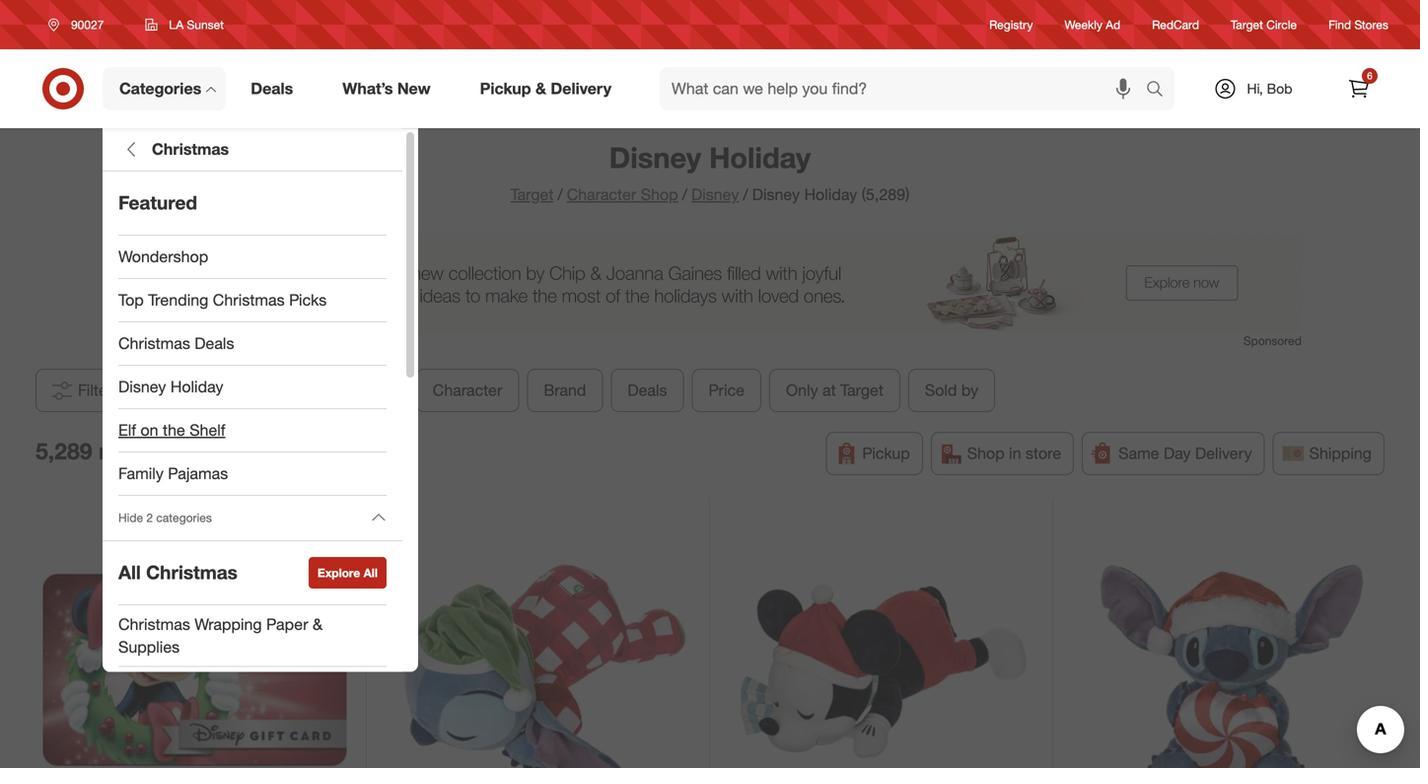 Task type: vqa. For each thing, say whether or not it's contained in the screenshot.
and
no



Task type: locate. For each thing, give the bounding box(es) containing it.
1 horizontal spatial /
[[682, 185, 688, 204]]

0 vertical spatial holiday
[[710, 140, 811, 175]]

deals down top trending christmas picks on the top left of the page
[[195, 334, 234, 353]]

1 horizontal spatial target
[[841, 381, 884, 400]]

0 vertical spatial deals
[[251, 79, 293, 98]]

top trending christmas picks
[[118, 291, 327, 310]]

target left circle at the top of page
[[1232, 17, 1264, 32]]

delivery inside button
[[1196, 444, 1253, 463]]

deals left what's
[[251, 79, 293, 98]]

all right explore
[[364, 566, 378, 581]]

1 horizontal spatial pickup
[[863, 444, 911, 463]]

brand
[[544, 381, 587, 400]]

2 horizontal spatial deals
[[628, 381, 668, 400]]

0 horizontal spatial &
[[313, 615, 323, 634]]

christmas inside christmas wrapping paper & supplies
[[118, 615, 190, 634]]

target inside button
[[841, 381, 884, 400]]

1 horizontal spatial &
[[536, 79, 547, 98]]

find
[[1329, 17, 1352, 32]]

1 vertical spatial pickup
[[863, 444, 911, 463]]

0 horizontal spatial delivery
[[551, 79, 612, 98]]

family pajamas
[[118, 464, 228, 484]]

in
[[1010, 444, 1022, 463]]

hi,
[[1248, 80, 1264, 97]]

christmas down "categories"
[[146, 562, 238, 584]]

all down hide on the left
[[118, 562, 141, 584]]

search
[[1138, 81, 1185, 100]]

0 vertical spatial shop
[[641, 185, 679, 204]]

holiday up disney link
[[710, 140, 811, 175]]

elf on the shelf link
[[103, 410, 403, 453]]

registry
[[990, 17, 1034, 32]]

3 / from the left
[[743, 185, 749, 204]]

christmas up "featured" at left top
[[152, 140, 229, 159]]

holiday for disney holiday
[[171, 378, 224, 397]]

shop in store
[[968, 444, 1062, 463]]

1 vertical spatial shop
[[968, 444, 1005, 463]]

only at target
[[787, 381, 884, 400]]

target link
[[511, 185, 554, 204]]

christmas for christmas
[[152, 140, 229, 159]]

pickup for pickup & delivery
[[480, 79, 531, 98]]

family pajamas link
[[103, 453, 403, 496]]

1 vertical spatial delivery
[[1196, 444, 1253, 463]]

1 vertical spatial character
[[433, 381, 503, 400]]

pickup for pickup
[[863, 444, 911, 463]]

target right at
[[841, 381, 884, 400]]

deals inside button
[[628, 381, 668, 400]]

0 vertical spatial pickup
[[480, 79, 531, 98]]

pickup & delivery link
[[463, 67, 636, 111]]

deals
[[251, 79, 293, 98], [195, 334, 234, 353], [628, 381, 668, 400]]

picks
[[289, 291, 327, 310]]

pickup right new
[[480, 79, 531, 98]]

price
[[709, 381, 745, 400]]

/ right target link
[[558, 185, 563, 204]]

deals button
[[611, 369, 684, 412]]

0 horizontal spatial deals
[[195, 334, 234, 353]]

6 link
[[1338, 67, 1381, 111]]

1 horizontal spatial delivery
[[1196, 444, 1253, 463]]

ad
[[1106, 17, 1121, 32]]

/ right disney link
[[743, 185, 749, 204]]

holiday for disney holiday target / character shop / disney / disney holiday (5,289)
[[710, 140, 811, 175]]

sort button
[[135, 369, 227, 412]]

by
[[962, 381, 979, 400]]

1 horizontal spatial deals
[[251, 79, 293, 98]]

shop
[[641, 185, 679, 204], [968, 444, 1005, 463]]

holiday up shelf
[[171, 378, 224, 397]]

shop left in
[[968, 444, 1005, 463]]

hide 2 categories
[[118, 511, 212, 525]]

wondershop
[[118, 247, 208, 266]]

0 horizontal spatial character
[[433, 381, 503, 400]]

2 vertical spatial holiday
[[171, 378, 224, 397]]

all
[[118, 562, 141, 584], [364, 566, 378, 581]]

character inside 'disney holiday target / character shop / disney / disney holiday (5,289)'
[[567, 185, 637, 204]]

what's new
[[343, 79, 431, 98]]

target inside 'disney holiday target / character shop / disney / disney holiday (5,289)'
[[511, 185, 554, 204]]

wrapping
[[195, 615, 262, 634]]

shop inside 'disney holiday target / character shop / disney / disney holiday (5,289)'
[[641, 185, 679, 204]]

target left the character shop link
[[511, 185, 554, 204]]

christmas for christmas wrapping paper & supplies
[[118, 615, 190, 634]]

2 horizontal spatial target
[[1232, 17, 1264, 32]]

categories
[[156, 511, 212, 525]]

&
[[536, 79, 547, 98], [313, 615, 323, 634]]

circle
[[1267, 17, 1298, 32]]

shipping button
[[1273, 432, 1385, 476]]

retro reimagined mickey mouse kids' plush - disney image
[[730, 519, 1034, 769], [730, 519, 1034, 769]]

deals left 'price'
[[628, 381, 668, 400]]

deals link
[[234, 67, 318, 111]]

2 vertical spatial deals
[[628, 381, 668, 400]]

disney right disney link
[[753, 185, 800, 204]]

5,289 results
[[36, 438, 172, 465]]

0 vertical spatial &
[[536, 79, 547, 98]]

2 / from the left
[[682, 185, 688, 204]]

elf
[[118, 421, 136, 440]]

sold by button
[[909, 369, 996, 412]]

0 horizontal spatial target
[[511, 185, 554, 204]]

shipping
[[1310, 444, 1373, 463]]

0 vertical spatial character
[[567, 185, 637, 204]]

redcard
[[1153, 17, 1200, 32]]

2 vertical spatial target
[[841, 381, 884, 400]]

search button
[[1138, 67, 1185, 114]]

trending
[[148, 291, 209, 310]]

pajamas
[[168, 464, 228, 484]]

character left brand
[[433, 381, 503, 400]]

shop left disney link
[[641, 185, 679, 204]]

disney holiday target / character shop / disney / disney holiday (5,289)
[[511, 140, 910, 204]]

pickup inside button
[[863, 444, 911, 463]]

0 horizontal spatial pickup
[[480, 79, 531, 98]]

pickup down the only at target button on the right
[[863, 444, 911, 463]]

0 vertical spatial delivery
[[551, 79, 612, 98]]

at
[[823, 381, 837, 400]]

2 horizontal spatial /
[[743, 185, 749, 204]]

90027
[[71, 17, 104, 32]]

categories link
[[103, 67, 226, 111]]

1 horizontal spatial character
[[567, 185, 637, 204]]

only
[[787, 381, 819, 400]]

/ left disney link
[[682, 185, 688, 204]]

target circle
[[1232, 17, 1298, 32]]

supplies
[[118, 638, 180, 657]]

target for holiday
[[511, 185, 554, 204]]

disney stitch holiday plush image
[[1073, 519, 1378, 769], [1073, 519, 1378, 769]]

christmas wrapping paper & supplies
[[118, 615, 323, 657]]

disney up the character shop link
[[610, 140, 702, 175]]

on
[[141, 421, 158, 440]]

1 horizontal spatial shop
[[968, 444, 1005, 463]]

1 vertical spatial target
[[511, 185, 554, 204]]

weekly
[[1065, 17, 1103, 32]]

0 horizontal spatial /
[[558, 185, 563, 204]]

explore all
[[318, 566, 378, 581]]

1 vertical spatial &
[[313, 615, 323, 634]]

disney
[[610, 140, 702, 175], [692, 185, 739, 204], [753, 185, 800, 204], [118, 378, 166, 397]]

delivery for pickup & delivery
[[551, 79, 612, 98]]

0 horizontal spatial shop
[[641, 185, 679, 204]]

character right target link
[[567, 185, 637, 204]]

/
[[558, 185, 563, 204], [682, 185, 688, 204], [743, 185, 749, 204]]

deals for deals 'link'
[[251, 79, 293, 98]]

christmas up disney holiday
[[118, 334, 190, 353]]

christmas for christmas deals
[[118, 334, 190, 353]]

christmas deals link
[[103, 323, 403, 366]]

holiday left the (5,289)
[[805, 185, 858, 204]]

christmas down wondershop link
[[213, 291, 285, 310]]

deals inside 'link'
[[251, 79, 293, 98]]

christmas up supplies
[[118, 615, 190, 634]]

character
[[567, 185, 637, 204], [433, 381, 503, 400]]

wondershop link
[[103, 236, 403, 279]]

disney lilo & stitch christmas kids' cuddleez pillow image
[[386, 519, 690, 769], [386, 519, 690, 769]]

brand button
[[527, 369, 603, 412]]



Task type: describe. For each thing, give the bounding box(es) containing it.
target circle link
[[1232, 16, 1298, 33]]

disney link
[[692, 185, 739, 204]]

disney up advertisement region
[[692, 185, 739, 204]]

new
[[398, 79, 431, 98]]

store
[[1026, 444, 1062, 463]]

sunset
[[187, 17, 224, 32]]

shop inside 'button'
[[968, 444, 1005, 463]]

same
[[1119, 444, 1160, 463]]

character button
[[416, 369, 519, 412]]

hide 2 categories button
[[103, 496, 403, 540]]

the
[[163, 421, 185, 440]]

0 vertical spatial target
[[1232, 17, 1264, 32]]

1 vertical spatial deals
[[195, 334, 234, 353]]

6
[[1368, 70, 1373, 82]]

redcard link
[[1153, 16, 1200, 33]]

1 horizontal spatial all
[[364, 566, 378, 581]]

target for at
[[841, 381, 884, 400]]

la
[[169, 17, 184, 32]]

christmas wrapping paper & supplies link
[[103, 606, 403, 668]]

hi, bob
[[1248, 80, 1293, 97]]

weekly ad link
[[1065, 16, 1121, 33]]

same day delivery button
[[1083, 432, 1266, 476]]

only at target button
[[770, 369, 901, 412]]

delivery for same day delivery
[[1196, 444, 1253, 463]]

sold by
[[926, 381, 979, 400]]

advertisement region
[[118, 234, 1303, 332]]

What can we help you find? suggestions appear below search field
[[660, 67, 1152, 111]]

filter
[[78, 381, 113, 400]]

find stores
[[1329, 17, 1389, 32]]

disney holiday
[[118, 378, 224, 397]]

price button
[[692, 369, 762, 412]]

elf on the shelf
[[118, 421, 225, 440]]

disney up on
[[118, 378, 166, 397]]

categories
[[119, 79, 202, 98]]

sponsored
[[1244, 333, 1303, 348]]

find stores link
[[1329, 16, 1389, 33]]

top trending christmas picks link
[[103, 279, 403, 323]]

filter button
[[36, 369, 127, 412]]

deals for deals button
[[628, 381, 668, 400]]

90027 button
[[36, 7, 125, 42]]

bob
[[1268, 80, 1293, 97]]

pickup & delivery
[[480, 79, 612, 98]]

shelf
[[190, 421, 225, 440]]

paper
[[266, 615, 308, 634]]

sold
[[926, 381, 958, 400]]

stores
[[1355, 17, 1389, 32]]

shop in store button
[[931, 432, 1075, 476]]

top
[[118, 291, 144, 310]]

all christmas
[[118, 562, 238, 584]]

character shop link
[[567, 185, 679, 204]]

what's new link
[[326, 67, 456, 111]]

1 / from the left
[[558, 185, 563, 204]]

0 horizontal spatial all
[[118, 562, 141, 584]]

pickup button
[[826, 432, 923, 476]]

disney holiday link
[[103, 366, 403, 410]]

registry link
[[990, 16, 1034, 33]]

same day delivery
[[1119, 444, 1253, 463]]

la sunset
[[169, 17, 224, 32]]

day
[[1164, 444, 1192, 463]]

christmas deals
[[118, 334, 234, 353]]

& inside christmas wrapping paper & supplies
[[313, 615, 323, 634]]

featured
[[118, 192, 197, 214]]

explore
[[318, 566, 360, 581]]

family
[[118, 464, 164, 484]]

what's
[[343, 79, 393, 98]]

weekly ad
[[1065, 17, 1121, 32]]

character inside "button"
[[433, 381, 503, 400]]

disney gift card (email delivery) image
[[43, 519, 347, 769]]

1 vertical spatial holiday
[[805, 185, 858, 204]]

la sunset button
[[133, 7, 237, 42]]

hide
[[118, 511, 143, 525]]

sort
[[180, 381, 210, 400]]

explore all link
[[309, 558, 387, 589]]

5,289
[[36, 438, 92, 465]]



